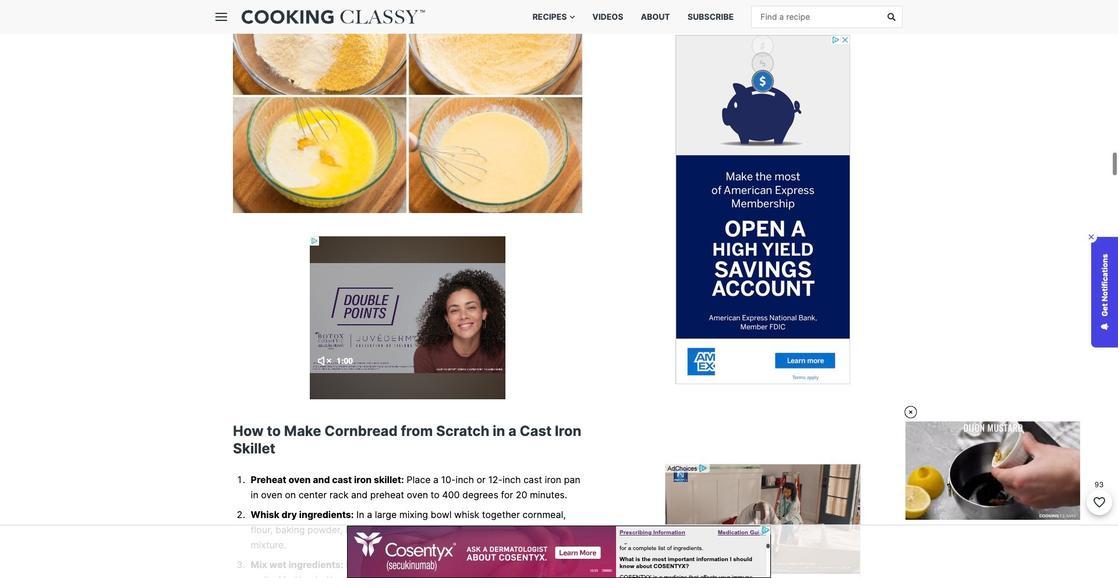 Task type: describe. For each thing, give the bounding box(es) containing it.
Find a recipe text field
[[752, 6, 880, 27]]

cooking classy image
[[242, 10, 425, 24]]

video player application
[[906, 422, 1080, 520]]

making cornbread batter. image
[[233, 0, 582, 213]]



Task type: vqa. For each thing, say whether or not it's contained in the screenshot.
No Bake Cookies image in the right bottom of the page
no



Task type: locate. For each thing, give the bounding box(es) containing it.
advertisement element
[[675, 35, 850, 384], [310, 237, 505, 400], [665, 464, 861, 578], [347, 526, 771, 578]]



